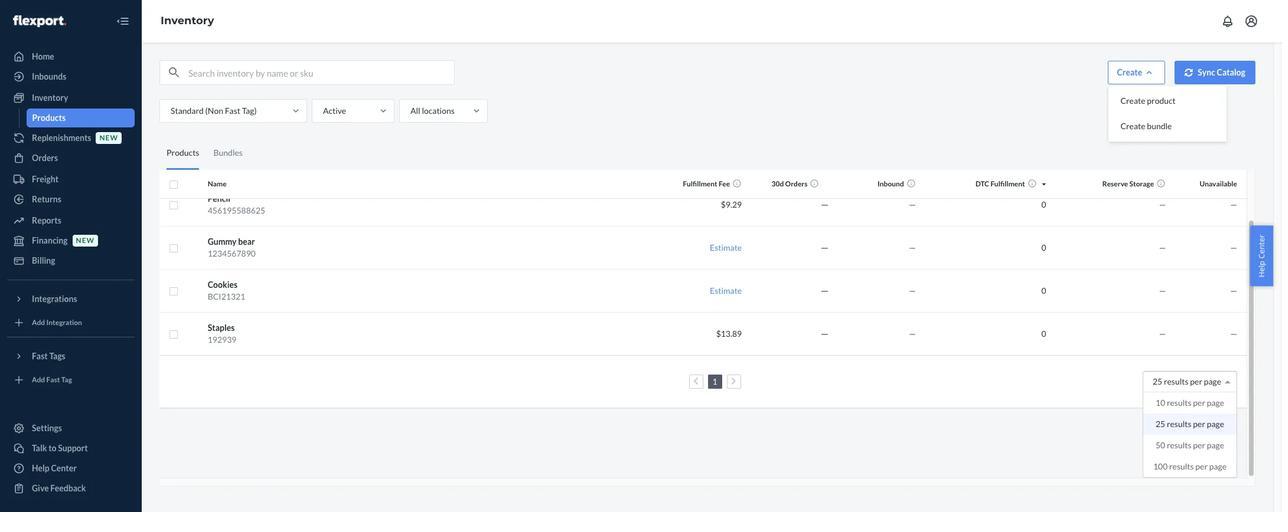 Task type: locate. For each thing, give the bounding box(es) containing it.
results inside 10 results per page option
[[1167, 398, 1192, 408]]

estimate link up $13.89
[[710, 286, 742, 296]]

products down standard
[[167, 147, 199, 157]]

square image
[[169, 287, 178, 297], [169, 330, 178, 340]]

456195588625
[[208, 205, 265, 215]]

fulfillment left fee
[[683, 180, 718, 189]]

chevron right image
[[731, 378, 737, 386]]

1 vertical spatial square image
[[169, 201, 178, 210]]

1 vertical spatial products
[[167, 147, 199, 157]]

results down 10 results per page option
[[1167, 419, 1192, 429]]

1 vertical spatial center
[[51, 464, 77, 474]]

―
[[821, 199, 829, 209], [821, 243, 829, 253], [821, 286, 829, 296], [821, 329, 829, 339]]

3 ― from the top
[[821, 286, 829, 296]]

1 vertical spatial square image
[[169, 330, 178, 340]]

page for 25 results per page option to the top
[[1204, 377, 1222, 387]]

per
[[1191, 377, 1203, 387], [1194, 398, 1206, 408], [1194, 419, 1206, 429], [1194, 440, 1206, 450], [1196, 462, 1208, 472]]

—
[[909, 199, 916, 209], [1159, 199, 1166, 209], [1231, 199, 1238, 209], [909, 243, 916, 253], [1159, 243, 1166, 253], [1231, 243, 1238, 253], [909, 286, 916, 296], [1159, 286, 1166, 296], [1231, 286, 1238, 296], [909, 329, 916, 339], [1159, 329, 1166, 339], [1231, 329, 1238, 339]]

2 ― from the top
[[821, 243, 829, 253]]

inventory
[[161, 14, 214, 27], [32, 93, 68, 103]]

1 vertical spatial estimate link
[[710, 286, 742, 296]]

list box
[[1144, 393, 1237, 478]]

25 up 10
[[1153, 377, 1163, 387]]

per for 50 results per page option
[[1194, 440, 1206, 450]]

fast left tag
[[46, 376, 60, 385]]

25 for the bottom 25 results per page option
[[1156, 419, 1166, 429]]

1 fulfillment from the left
[[683, 180, 718, 189]]

25 results per page option up 50 results per page
[[1144, 414, 1237, 435]]

1 horizontal spatial fulfillment
[[991, 180, 1025, 189]]

add down fast tags
[[32, 376, 45, 385]]

4 0 from the top
[[1042, 329, 1047, 339]]

page inside option
[[1207, 440, 1225, 450]]

(non
[[205, 106, 223, 116]]

3 0 from the top
[[1042, 286, 1047, 296]]

create for create
[[1117, 67, 1143, 77]]

1 horizontal spatial orders
[[785, 180, 808, 189]]

0 vertical spatial square image
[[169, 180, 178, 189]]

3 square image from the top
[[169, 244, 178, 253]]

cookies bci21321
[[208, 280, 245, 302]]

create left bundle
[[1121, 121, 1146, 131]]

create inside button
[[1121, 121, 1146, 131]]

2 vertical spatial square image
[[169, 244, 178, 253]]

1 vertical spatial estimate
[[710, 286, 742, 296]]

flexport logo image
[[13, 15, 66, 27]]

square image left name
[[169, 180, 178, 189]]

1 add from the top
[[32, 319, 45, 328]]

per for 100 results per page option
[[1196, 462, 1208, 472]]

active
[[323, 106, 346, 116]]

help center inside button
[[1257, 235, 1267, 278]]

add left integration
[[32, 319, 45, 328]]

1 vertical spatial inventory
[[32, 93, 68, 103]]

sync catalog button
[[1175, 61, 1256, 84]]

estimate link down the $9.29
[[710, 243, 742, 253]]

fast left tag)
[[225, 106, 240, 116]]

1 vertical spatial fast
[[32, 351, 48, 362]]

square image left the gummy at the top left of page
[[169, 244, 178, 253]]

2 estimate link from the top
[[710, 286, 742, 296]]

new for replenishments
[[100, 134, 118, 143]]

1 ― from the top
[[821, 199, 829, 209]]

$9.29
[[721, 199, 742, 209]]

estimate link for bci21321
[[710, 286, 742, 296]]

0 for 1234567890
[[1042, 243, 1047, 253]]

create bundle button
[[1111, 114, 1225, 139]]

estimate
[[710, 243, 742, 253], [710, 286, 742, 296]]

0 vertical spatial orders
[[32, 153, 58, 163]]

1 horizontal spatial help center
[[1257, 235, 1267, 278]]

0 vertical spatial inventory link
[[161, 14, 214, 27]]

1 vertical spatial inventory link
[[7, 89, 135, 108]]

1 square image from the top
[[169, 180, 178, 189]]

1 0 from the top
[[1042, 199, 1047, 209]]

feedback
[[50, 484, 86, 494]]

1 horizontal spatial new
[[100, 134, 118, 143]]

fast left the tags
[[32, 351, 48, 362]]

1 estimate link from the top
[[710, 243, 742, 253]]

per down 50 results per page option
[[1196, 462, 1208, 472]]

settings link
[[7, 419, 135, 438]]

open notifications image
[[1221, 14, 1235, 28]]

bundles
[[214, 147, 243, 157]]

inbound
[[878, 180, 904, 189]]

1 square image from the top
[[169, 287, 178, 297]]

0 vertical spatial products
[[32, 113, 66, 123]]

2 estimate from the top
[[710, 286, 742, 296]]

bundle
[[1147, 121, 1172, 131]]

results inside 25 results per page option
[[1167, 419, 1192, 429]]

integrations
[[32, 294, 77, 304]]

per down 10 results per page option
[[1194, 419, 1206, 429]]

new
[[100, 134, 118, 143], [76, 237, 95, 245]]

0 vertical spatial estimate
[[710, 243, 742, 253]]

100 results per page
[[1154, 462, 1227, 472]]

talk
[[32, 444, 47, 454]]

products link
[[26, 109, 135, 128]]

0 vertical spatial help
[[1257, 261, 1267, 278]]

25
[[1153, 377, 1163, 387], [1156, 419, 1166, 429]]

155496664
[[208, 162, 251, 172]]

$13.89
[[716, 329, 742, 339]]

estimate link
[[710, 243, 742, 253], [710, 286, 742, 296]]

orders right 30d
[[785, 180, 808, 189]]

1 horizontal spatial products
[[167, 147, 199, 157]]

4 ― from the top
[[821, 329, 829, 339]]

2 vertical spatial fast
[[46, 376, 60, 385]]

page for 10 results per page option
[[1207, 398, 1225, 408]]

orders
[[32, 153, 58, 163], [785, 180, 808, 189]]

create inside button
[[1121, 96, 1146, 106]]

square image for 192939
[[169, 330, 178, 340]]

0 horizontal spatial products
[[32, 113, 66, 123]]

1 horizontal spatial center
[[1257, 235, 1267, 259]]

25 results per page for the bottom 25 results per page option
[[1156, 419, 1225, 429]]

per right 10
[[1194, 398, 1206, 408]]

1 vertical spatial 25 results per page
[[1156, 419, 1225, 429]]

fulfillment
[[683, 180, 718, 189], [991, 180, 1025, 189]]

25 results per page up the 10 results per page
[[1153, 377, 1222, 387]]

to
[[49, 444, 56, 454]]

estimate down the $9.29
[[710, 243, 742, 253]]

estimate for 1234567890
[[710, 243, 742, 253]]

inventory link
[[161, 14, 214, 27], [7, 89, 135, 108]]

0 vertical spatial inventory
[[161, 14, 214, 27]]

new down 'reports' "link"
[[76, 237, 95, 245]]

products up replenishments
[[32, 113, 66, 123]]

25 inside option
[[1156, 419, 1166, 429]]

chevron left image
[[694, 378, 699, 386]]

results inside 100 results per page option
[[1170, 462, 1194, 472]]

all
[[411, 106, 420, 116]]

25 results per page
[[1153, 377, 1222, 387], [1156, 419, 1225, 429]]

add
[[32, 319, 45, 328], [32, 376, 45, 385]]

1 vertical spatial help center
[[32, 464, 77, 474]]

1 vertical spatial add
[[32, 376, 45, 385]]

2 add from the top
[[32, 376, 45, 385]]

0 vertical spatial estimate link
[[710, 243, 742, 253]]

center inside button
[[1257, 235, 1267, 259]]

estimate up $13.89
[[710, 286, 742, 296]]

0 vertical spatial new
[[100, 134, 118, 143]]

1 vertical spatial 25
[[1156, 419, 1166, 429]]

per for the bottom 25 results per page option
[[1194, 419, 1206, 429]]

create left 'product'
[[1121, 96, 1146, 106]]

per inside option
[[1194, 440, 1206, 450]]

sync catalog
[[1198, 67, 1246, 77]]

page
[[1204, 377, 1222, 387], [1207, 398, 1225, 408], [1207, 419, 1225, 429], [1207, 440, 1225, 450], [1210, 462, 1227, 472]]

new down products link
[[100, 134, 118, 143]]

fulfillment right dtc
[[991, 180, 1025, 189]]

1 estimate from the top
[[710, 243, 742, 253]]

1
[[713, 377, 718, 387]]

page up 50 results per page
[[1207, 398, 1225, 408]]

0 horizontal spatial fulfillment
[[683, 180, 718, 189]]

0 vertical spatial square image
[[169, 287, 178, 297]]

0
[[1042, 199, 1047, 209], [1042, 243, 1047, 253], [1042, 286, 1047, 296], [1042, 329, 1047, 339]]

billing
[[32, 256, 55, 266]]

0 vertical spatial help center
[[1257, 235, 1267, 278]]

0 vertical spatial 25
[[1153, 377, 1163, 387]]

billing link
[[7, 252, 135, 271]]

results
[[1164, 377, 1189, 387], [1167, 398, 1192, 408], [1167, 419, 1192, 429], [1167, 440, 1192, 450], [1170, 462, 1194, 472]]

25 down 10
[[1156, 419, 1166, 429]]

results right 50
[[1167, 440, 1192, 450]]

per up the 10 results per page
[[1191, 377, 1203, 387]]

create bundle
[[1121, 121, 1172, 131]]

30d
[[772, 180, 784, 189]]

25 results per page option up the 10 results per page
[[1153, 377, 1222, 387]]

per for 25 results per page option to the top
[[1191, 377, 1203, 387]]

inbounds
[[32, 71, 66, 82]]

reserve
[[1103, 180, 1129, 189]]

100
[[1154, 462, 1168, 472]]

page down 50 results per page option
[[1210, 462, 1227, 472]]

name
[[208, 180, 227, 189]]

freight
[[32, 174, 59, 184]]

square image left pencil
[[169, 201, 178, 210]]

standard
[[171, 106, 204, 116]]

1 horizontal spatial inventory link
[[161, 14, 214, 27]]

pencil
[[208, 193, 230, 204]]

square image left staples
[[169, 330, 178, 340]]

replenishments
[[32, 133, 91, 143]]

square image
[[169, 180, 178, 189], [169, 201, 178, 210], [169, 244, 178, 253]]

dtc fulfillment
[[976, 180, 1025, 189]]

2 square image from the top
[[169, 201, 178, 210]]

page up the 10 results per page
[[1204, 377, 1222, 387]]

0 horizontal spatial new
[[76, 237, 95, 245]]

2 vertical spatial create
[[1121, 121, 1146, 131]]

create up create product
[[1117, 67, 1143, 77]]

1 horizontal spatial help
[[1257, 261, 1267, 278]]

2 square image from the top
[[169, 330, 178, 340]]

0 vertical spatial 25 results per page
[[1153, 377, 1222, 387]]

0 for 192939
[[1042, 329, 1047, 339]]

0 vertical spatial create
[[1117, 67, 1143, 77]]

0 vertical spatial add
[[32, 319, 45, 328]]

0 horizontal spatial inventory link
[[7, 89, 135, 108]]

25 results per page down 10 results per page option
[[1156, 419, 1225, 429]]

product
[[1147, 96, 1176, 106]]

center
[[1257, 235, 1267, 259], [51, 464, 77, 474]]

2 0 from the top
[[1042, 243, 1047, 253]]

0 vertical spatial 25 results per page option
[[1153, 377, 1222, 387]]

results right 10
[[1167, 398, 1192, 408]]

square image for gummy
[[169, 244, 178, 253]]

1 vertical spatial new
[[76, 237, 95, 245]]

1 vertical spatial create
[[1121, 96, 1146, 106]]

results up the 10 results per page
[[1164, 377, 1189, 387]]

None field
[[1177, 372, 1189, 392]]

orders up freight
[[32, 153, 58, 163]]

results right 100
[[1170, 462, 1194, 472]]

0 vertical spatial center
[[1257, 235, 1267, 259]]

25 results per page inside option
[[1156, 419, 1225, 429]]

page for 50 results per page option
[[1207, 440, 1225, 450]]

― for bci21321
[[821, 286, 829, 296]]

per up 100 results per page
[[1194, 440, 1206, 450]]

cookies
[[208, 280, 238, 290]]

25 results per page option
[[1153, 377, 1222, 387], [1144, 414, 1237, 435]]

25 results per page for 25 results per page option to the top
[[1153, 377, 1222, 387]]

page down 10 results per page option
[[1207, 419, 1225, 429]]

fulfillment fee
[[683, 180, 730, 189]]

tags
[[49, 351, 65, 362]]

0 horizontal spatial help
[[32, 464, 49, 474]]

orders link
[[7, 149, 135, 168]]

results inside 50 results per page option
[[1167, 440, 1192, 450]]

reports
[[32, 216, 61, 226]]

page up 100 results per page
[[1207, 440, 1225, 450]]

0 for bci21321
[[1042, 286, 1047, 296]]

sync alt image
[[1185, 68, 1193, 77]]

square image left cookies
[[169, 287, 178, 297]]

2 fulfillment from the left
[[991, 180, 1025, 189]]



Task type: describe. For each thing, give the bounding box(es) containing it.
sync
[[1198, 67, 1216, 77]]

settings
[[32, 424, 62, 434]]

results for the bottom 25 results per page option
[[1167, 419, 1192, 429]]

give feedback
[[32, 484, 86, 494]]

gummy bear 1234567890
[[208, 237, 256, 258]]

25 for 25 results per page option to the top
[[1153, 377, 1163, 387]]

gummy
[[208, 237, 237, 247]]

list box containing 10 results per page
[[1144, 393, 1237, 478]]

close navigation image
[[116, 14, 130, 28]]

all locations
[[411, 106, 455, 116]]

staples 192939
[[208, 323, 237, 345]]

estimate link for 1234567890
[[710, 243, 742, 253]]

add fast tag link
[[7, 371, 135, 390]]

0 horizontal spatial orders
[[32, 153, 58, 163]]

create for create bundle
[[1121, 121, 1146, 131]]

1 vertical spatial orders
[[785, 180, 808, 189]]

1 vertical spatial 25 results per page option
[[1144, 414, 1237, 435]]

home link
[[7, 47, 135, 66]]

support
[[58, 444, 88, 454]]

give feedback button
[[7, 480, 135, 499]]

freight link
[[7, 170, 135, 189]]

add fast tag
[[32, 376, 72, 385]]

results for 50 results per page option
[[1167, 440, 1192, 450]]

reports link
[[7, 211, 135, 230]]

50
[[1156, 440, 1166, 450]]

100 results per page option
[[1144, 456, 1237, 478]]

help inside button
[[1257, 261, 1267, 278]]

dtc
[[976, 180, 990, 189]]

returns
[[32, 194, 61, 204]]

open account menu image
[[1245, 14, 1259, 28]]

add for add fast tag
[[32, 376, 45, 385]]

square image for pencil
[[169, 201, 178, 210]]

0 horizontal spatial center
[[51, 464, 77, 474]]

0 vertical spatial fast
[[225, 106, 240, 116]]

talk to support button
[[7, 440, 135, 458]]

30d orders
[[772, 180, 808, 189]]

unavailable
[[1200, 180, 1238, 189]]

reserve storage
[[1103, 180, 1154, 189]]

create for create product
[[1121, 96, 1146, 106]]

― for 1234567890
[[821, 243, 829, 253]]

square image for bci21321
[[169, 287, 178, 297]]

10 results per page
[[1156, 398, 1225, 408]]

results for 25 results per page option to the top
[[1164, 377, 1189, 387]]

integrations button
[[7, 290, 135, 309]]

add for add integration
[[32, 319, 45, 328]]

0 for 456195588625
[[1042, 199, 1047, 209]]

new for financing
[[76, 237, 95, 245]]

create product
[[1121, 96, 1176, 106]]

add integration
[[32, 319, 82, 328]]

results for 10 results per page option
[[1167, 398, 1192, 408]]

fee
[[719, 180, 730, 189]]

per for 10 results per page option
[[1194, 398, 1206, 408]]

financing
[[32, 236, 68, 246]]

page for 100 results per page option
[[1210, 462, 1227, 472]]

1 horizontal spatial inventory
[[161, 14, 214, 27]]

fast tags button
[[7, 347, 135, 366]]

1234567890
[[208, 248, 256, 258]]

tag
[[61, 376, 72, 385]]

0 horizontal spatial inventory
[[32, 93, 68, 103]]

0 horizontal spatial help center
[[32, 464, 77, 474]]

estimate for bci21321
[[710, 286, 742, 296]]

storage
[[1130, 180, 1154, 189]]

― for 192939
[[821, 329, 829, 339]]

talk to support
[[32, 444, 88, 454]]

1 link
[[710, 377, 720, 387]]

create product button
[[1111, 88, 1225, 114]]

help center link
[[7, 460, 135, 479]]

help center button
[[1251, 226, 1274, 287]]

home
[[32, 51, 54, 61]]

locations
[[422, 106, 455, 116]]

standard (non fast tag)
[[171, 106, 257, 116]]

1 vertical spatial help
[[32, 464, 49, 474]]

give
[[32, 484, 49, 494]]

50 results per page option
[[1144, 435, 1237, 456]]

fast inside dropdown button
[[32, 351, 48, 362]]

10
[[1156, 398, 1166, 408]]

192939
[[208, 335, 237, 345]]

page for the bottom 25 results per page option
[[1207, 419, 1225, 429]]

returns link
[[7, 190, 135, 209]]

bci21321
[[208, 292, 245, 302]]

10 results per page option
[[1144, 393, 1237, 414]]

fast tags
[[32, 351, 65, 362]]

catalog
[[1217, 67, 1246, 77]]

Search inventory by name or sku text field
[[188, 61, 454, 84]]

50 results per page
[[1156, 440, 1225, 450]]

― for 456195588625
[[821, 199, 829, 209]]

pencil 456195588625
[[208, 193, 265, 215]]

staples
[[208, 323, 235, 333]]

results for 100 results per page option
[[1170, 462, 1194, 472]]

bear
[[238, 237, 255, 247]]

tag)
[[242, 106, 257, 116]]

add integration link
[[7, 314, 135, 333]]

inbounds link
[[7, 67, 135, 86]]

integration
[[46, 319, 82, 328]]



Task type: vqa. For each thing, say whether or not it's contained in the screenshot.
'STAPLES 192939'
yes



